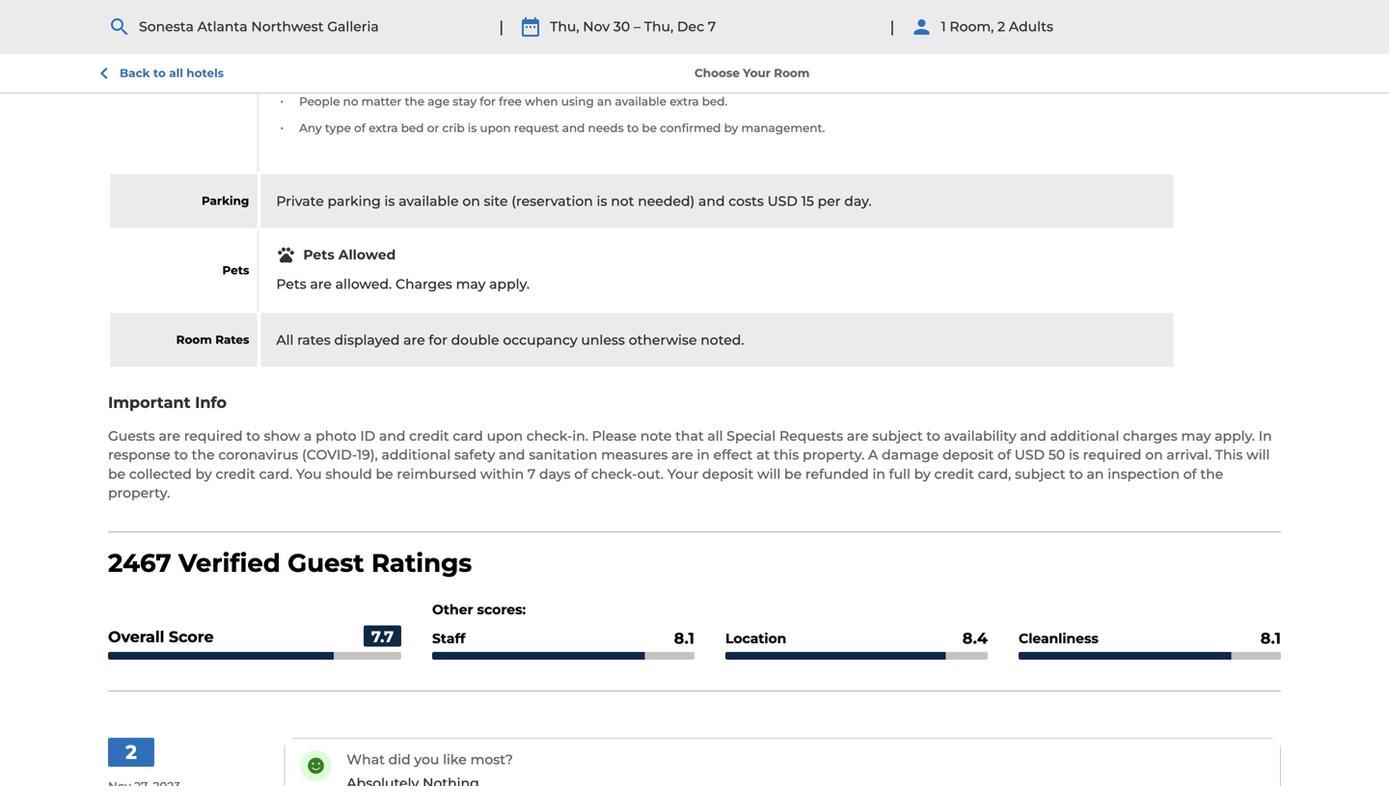 Task type: describe. For each thing, give the bounding box(es) containing it.
| for thu, nov 30 – thu, dec 7
[[499, 17, 504, 36]]

2467
[[108, 548, 171, 578]]

needs
[[588, 121, 624, 135]]

cleanliness
[[1019, 630, 1099, 647]]

are down important info
[[159, 428, 180, 444]]

about button
[[501, 1, 589, 52]]

overview & photos button
[[109, 1, 284, 52]]

day.
[[844, 193, 872, 209]]

1 vertical spatial extra
[[369, 121, 398, 135]]

important info
[[108, 393, 227, 412]]

arrival.
[[1167, 447, 1212, 463]]

overall
[[108, 627, 164, 646]]

extra beds
[[276, 16, 341, 29]]

to up the coronavirus at the bottom left
[[246, 428, 260, 444]]

occupancy
[[503, 332, 578, 348]]

children & extra beds
[[118, 46, 249, 60]]

| for 1 room, 2 adults
[[890, 17, 895, 36]]

special
[[727, 428, 776, 444]]

verified
[[178, 548, 281, 578]]

are down that at the bottom of page
[[671, 447, 693, 463]]

all inside 'button'
[[169, 66, 183, 80]]

people no matter the age stay for free when using an available extra bed.
[[299, 95, 728, 109]]

1 horizontal spatial by
[[724, 121, 738, 135]]

private
[[276, 193, 324, 209]]

noted.
[[701, 332, 744, 348]]

1 vertical spatial required
[[1083, 447, 1142, 463]]

request
[[514, 121, 559, 135]]

photo
[[316, 428, 357, 444]]

available inside row
[[399, 193, 459, 209]]

charges
[[396, 276, 452, 292]]

availability
[[944, 428, 1017, 444]]

is right parking
[[384, 193, 395, 209]]

on inside guests are required to show a photo id and credit card upon check-in. please note that all special requests are subject to availability and additional charges may apply. in response to the coronavirus (covid-19), additional safety and sanitation measures are in effect at this property. a damage deposit of usd 50 is required on arrival. this will be collected by credit card. you should be reimbursed within 7 days of check-out. your deposit will be refunded in full by credit card, subject to an inspection of the property.
[[1145, 447, 1163, 463]]

sanitation
[[529, 447, 598, 463]]

show
[[264, 428, 300, 444]]

pets for pets
[[222, 263, 249, 277]]

measures
[[601, 447, 668, 463]]

of down arrival.
[[1183, 466, 1197, 482]]

the inside row
[[405, 95, 425, 109]]

0 horizontal spatial extra
[[184, 46, 216, 60]]

0 vertical spatial extra
[[670, 95, 699, 109]]

1 horizontal spatial subject
[[1015, 466, 1066, 482]]

children for children 2 and under stay for free when using an available crib.
[[299, 41, 349, 55]]

under
[[388, 41, 423, 55]]

1 vertical spatial the
[[192, 447, 215, 463]]

full
[[889, 466, 911, 482]]

0 vertical spatial additional
[[1050, 428, 1119, 444]]

bed
[[401, 121, 424, 135]]

0 vertical spatial an
[[571, 41, 586, 55]]

crib
[[442, 121, 465, 135]]

1 vertical spatial when
[[525, 95, 558, 109]]

0 vertical spatial 7
[[708, 19, 716, 35]]

management.
[[741, 121, 825, 135]]

to left inspection
[[1069, 466, 1083, 482]]

back to all hotels button
[[93, 62, 224, 85]]

private parking is available on site (reservation is not needed) and costs  usd 15 per  day. row
[[110, 174, 1175, 228]]

per
[[818, 193, 841, 209]]

1 vertical spatial deposit
[[702, 466, 754, 482]]

reviews button
[[591, 1, 694, 52]]

unless
[[581, 332, 625, 348]]

northwest
[[251, 19, 324, 35]]

a
[[868, 447, 878, 463]]

1 vertical spatial in
[[873, 466, 886, 482]]

0 horizontal spatial property.
[[108, 485, 170, 501]]

is inside guests are required to show a photo id and credit card upon check-in. please note that all special requests are subject to availability and additional charges may apply. in response to the coronavirus (covid-19), additional safety and sanitation measures are in effect at this property. a damage deposit of usd 50 is required on arrival. this will be collected by credit card. you should be reimbursed within 7 days of check-out. your deposit will be refunded in full by credit card, subject to an inspection of the property.
[[1069, 447, 1079, 463]]

0 vertical spatial extra
[[276, 16, 308, 29]]

row containing pets allowed
[[110, 230, 1175, 311]]

what did you like most?
[[347, 752, 513, 768]]

1 horizontal spatial for
[[454, 41, 470, 55]]

rooms button
[[286, 1, 381, 52]]

that
[[675, 428, 704, 444]]

guest
[[288, 548, 364, 578]]

0 horizontal spatial will
[[757, 466, 781, 482]]

allowed.
[[335, 276, 392, 292]]

0 horizontal spatial may
[[456, 276, 486, 292]]

any
[[299, 121, 322, 135]]

0 vertical spatial required
[[184, 428, 243, 444]]

apply. inside guests are required to show a photo id and credit card upon check-in. please note that all special requests are subject to availability and additional charges may apply. in response to the coronavirus (covid-19), additional safety and sanitation measures are in effect at this property. a damage deposit of usd 50 is required on arrival. this will be collected by credit card. you should be reimbursed within 7 days of check-out. your deposit will be refunded in full by credit card, subject to an inspection of the property.
[[1215, 428, 1255, 444]]

crib.
[[643, 41, 668, 55]]

ratings
[[371, 548, 472, 578]]

apply. inside row group
[[489, 276, 530, 292]]

row containing extra beds
[[110, 0, 1175, 172]]

site
[[484, 193, 508, 209]]

tab list containing overview & photos
[[108, 0, 773, 52]]

refunded
[[805, 466, 869, 482]]

1 thu, from the left
[[550, 19, 579, 35]]

1 vertical spatial free
[[499, 95, 522, 109]]

private parking is available on site (reservation is not needed) and costs  usd 15 per  day.
[[276, 193, 872, 209]]

thu, nov 30 – thu, dec 7
[[550, 19, 716, 35]]

$ 579
[[1024, 20, 1052, 34]]

0 vertical spatial check-
[[527, 428, 572, 444]]

to inside 'button'
[[153, 66, 166, 80]]

nov
[[583, 19, 610, 35]]

rates
[[297, 332, 331, 348]]

in.
[[572, 428, 588, 444]]

did
[[388, 752, 411, 768]]

info
[[195, 393, 227, 412]]

adults
[[1009, 19, 1053, 35]]

what
[[347, 752, 385, 768]]

location
[[725, 630, 787, 647]]

atlanta
[[197, 19, 248, 35]]

1 vertical spatial available
[[615, 95, 667, 109]]

on inside row
[[462, 193, 480, 209]]

1 horizontal spatial stay
[[453, 95, 477, 109]]

2 horizontal spatial the
[[1200, 466, 1224, 482]]

1
[[941, 19, 946, 35]]

room,
[[950, 19, 994, 35]]

parking
[[202, 194, 249, 208]]

collected
[[129, 466, 192, 482]]

1 horizontal spatial credit
[[409, 428, 449, 444]]

any type of extra bed or crib is upon request and needs to be confirmed by management.
[[299, 121, 825, 135]]

8.1 for cleanliness
[[1261, 629, 1281, 648]]

matter
[[361, 95, 402, 109]]

bed.
[[702, 95, 728, 109]]

0 horizontal spatial credit
[[216, 466, 256, 482]]

row group containing private parking is available on site (reservation is not needed) and costs  usd 15 per  day.
[[110, 0, 1175, 367]]

0 vertical spatial beds
[[311, 16, 341, 29]]

0 horizontal spatial 2
[[126, 740, 137, 764]]

2 thu, from the left
[[644, 19, 674, 35]]

1 horizontal spatial deposit
[[943, 447, 994, 463]]

requests
[[779, 428, 843, 444]]

other
[[432, 602, 473, 618]]

other scores:
[[432, 602, 526, 618]]

pets allowed
[[303, 246, 396, 263]]

sonesta atlanta northwest galleria
[[139, 19, 379, 35]]

choose
[[695, 66, 740, 80]]

1 horizontal spatial room
[[774, 66, 810, 80]]

an inside guests are required to show a photo id and credit card upon check-in. please note that all special requests are subject to availability and additional charges may apply. in response to the coronavirus (covid-19), additional safety and sanitation measures are in effect at this property. a damage deposit of usd 50 is required on arrival. this will be collected by credit card. you should be reimbursed within 7 days of check-out. your deposit will be refunded in full by credit card, subject to an inspection of the property.
[[1087, 466, 1104, 482]]

upon inside guests are required to show a photo id and credit card upon check-in. please note that all special requests are subject to availability and additional charges may apply. in response to the coronavirus (covid-19), additional safety and sanitation measures are in effect at this property. a damage deposit of usd 50 is required on arrival. this will be collected by credit card. you should be reimbursed within 7 days of check-out. your deposit will be refunded in full by credit card, subject to an inspection of the property.
[[487, 428, 523, 444]]

1 vertical spatial an
[[597, 95, 612, 109]]

1 vertical spatial check-
[[591, 466, 637, 482]]

2 horizontal spatial for
[[480, 95, 496, 109]]

of down sanitation
[[574, 466, 588, 482]]

1 vertical spatial 2
[[352, 41, 359, 55]]

0 vertical spatial property.
[[803, 447, 865, 463]]

and up within
[[499, 447, 525, 463]]

a
[[304, 428, 312, 444]]

be down this
[[784, 466, 802, 482]]

most?
[[470, 752, 513, 768]]

1 vertical spatial additional
[[382, 447, 451, 463]]



Task type: locate. For each thing, give the bounding box(es) containing it.
in
[[697, 447, 710, 463], [873, 466, 886, 482]]

card.
[[259, 466, 293, 482]]

1 horizontal spatial required
[[1083, 447, 1142, 463]]

0 vertical spatial apply.
[[489, 276, 530, 292]]

& for overview
[[200, 18, 209, 35]]

1 horizontal spatial on
[[1145, 447, 1163, 463]]

1 vertical spatial will
[[757, 466, 781, 482]]

7.7
[[371, 628, 394, 646]]

is left not
[[597, 193, 607, 209]]

the down this
[[1200, 466, 1224, 482]]

0 vertical spatial upon
[[480, 121, 511, 135]]

0 vertical spatial using
[[535, 41, 568, 55]]

in
[[1259, 428, 1272, 444]]

all rates displayed are for double occupancy unless otherwise noted. row
[[110, 313, 1175, 367]]

be
[[642, 121, 657, 135], [108, 466, 126, 482], [376, 466, 393, 482], [784, 466, 802, 482]]

& up the back to all hotels
[[173, 46, 181, 60]]

1 row from the top
[[110, 0, 1175, 172]]

available
[[589, 41, 640, 55], [615, 95, 667, 109], [399, 193, 459, 209]]

15
[[801, 193, 814, 209]]

stay right the age
[[453, 95, 477, 109]]

50
[[1049, 447, 1065, 463]]

of right type
[[354, 121, 366, 135]]

apply. up this
[[1215, 428, 1255, 444]]

by right collected
[[195, 466, 212, 482]]

2 horizontal spatial by
[[914, 466, 931, 482]]

in down a
[[873, 466, 886, 482]]

choose your room
[[695, 66, 810, 80]]

reimbursed
[[397, 466, 477, 482]]

0 horizontal spatial stay
[[427, 41, 450, 55]]

0 horizontal spatial room
[[176, 333, 212, 347]]

pets
[[303, 246, 335, 263], [222, 263, 249, 277], [276, 276, 306, 292]]

the left the age
[[405, 95, 425, 109]]

upon inside row
[[480, 121, 511, 135]]

required up inspection
[[1083, 447, 1142, 463]]

1 horizontal spatial 2
[[352, 41, 359, 55]]

1 vertical spatial row
[[110, 230, 1175, 311]]

& for children
[[173, 46, 181, 60]]

deposit down availability
[[943, 447, 994, 463]]

staff
[[432, 630, 465, 647]]

1 horizontal spatial free
[[499, 95, 522, 109]]

0 vertical spatial your
[[743, 66, 771, 80]]

deposit
[[943, 447, 994, 463], [702, 466, 754, 482]]

thu, right –
[[644, 19, 674, 35]]

may inside guests are required to show a photo id and credit card upon check-in. please note that all special requests are subject to availability and additional charges may apply. in response to the coronavirus (covid-19), additional safety and sanitation measures are in effect at this property. a damage deposit of usd 50 is required on arrival. this will be collected by credit card. you should be reimbursed within 7 days of check-out. your deposit will be refunded in full by credit card, subject to an inspection of the property.
[[1181, 428, 1211, 444]]

of inside row group
[[354, 121, 366, 135]]

0 horizontal spatial thu,
[[550, 19, 579, 35]]

children up back
[[118, 46, 169, 60]]

for inside all rates displayed are for double occupancy unless otherwise noted. row
[[429, 332, 448, 348]]

1 horizontal spatial &
[[200, 18, 209, 35]]

id
[[360, 428, 375, 444]]

on down charges
[[1145, 447, 1163, 463]]

and right availability
[[1020, 428, 1047, 444]]

inspection
[[1108, 466, 1180, 482]]

& inside overview & photos button
[[200, 18, 209, 35]]

0 vertical spatial will
[[1247, 447, 1270, 463]]

available up needs
[[615, 95, 667, 109]]

by down 'bed.'
[[724, 121, 738, 135]]

using down about
[[535, 41, 568, 55]]

all
[[169, 66, 183, 80], [708, 428, 723, 444]]

1 vertical spatial apply.
[[1215, 428, 1255, 444]]

credit left card,
[[934, 466, 974, 482]]

stay
[[427, 41, 450, 55], [453, 95, 477, 109]]

0 horizontal spatial 8.1
[[674, 629, 695, 648]]

the up collected
[[192, 447, 215, 463]]

0 horizontal spatial your
[[667, 466, 699, 482]]

your right out.
[[667, 466, 699, 482]]

1 horizontal spatial may
[[1181, 428, 1211, 444]]

are
[[310, 276, 332, 292], [403, 332, 425, 348], [159, 428, 180, 444], [847, 428, 869, 444], [671, 447, 693, 463]]

by down damage
[[914, 466, 931, 482]]

for left double
[[429, 332, 448, 348]]

is right "crib"
[[468, 121, 477, 135]]

scores:
[[477, 602, 526, 618]]

rates
[[215, 333, 249, 347]]

0 horizontal spatial beds
[[219, 46, 249, 60]]

your right choose
[[743, 66, 771, 80]]

0 horizontal spatial check-
[[527, 428, 572, 444]]

an
[[571, 41, 586, 55], [597, 95, 612, 109], [1087, 466, 1104, 482]]

579
[[1031, 20, 1052, 34]]

an up needs
[[597, 95, 612, 109]]

free up request
[[499, 95, 522, 109]]

credit down the coronavirus at the bottom left
[[216, 466, 256, 482]]

of
[[354, 121, 366, 135], [998, 447, 1011, 463], [574, 466, 588, 482], [1183, 466, 1197, 482]]

children for children & extra beds
[[118, 46, 169, 60]]

parking
[[328, 193, 381, 209]]

to up collected
[[174, 447, 188, 463]]

1 horizontal spatial in
[[873, 466, 886, 482]]

8.4
[[963, 629, 988, 648]]

usd inside row
[[768, 193, 798, 209]]

1 horizontal spatial extra
[[276, 16, 308, 29]]

8.1 for staff
[[674, 629, 695, 648]]

using up the any type of extra bed or crib is upon request and needs to be confirmed by management.
[[561, 95, 594, 109]]

usd left "15"
[[768, 193, 798, 209]]

0 vertical spatial room
[[774, 66, 810, 80]]

upon
[[480, 121, 511, 135], [487, 428, 523, 444]]

are up a
[[847, 428, 869, 444]]

on
[[462, 193, 480, 209], [1145, 447, 1163, 463]]

0 horizontal spatial apply.
[[489, 276, 530, 292]]

1 vertical spatial 7
[[528, 466, 536, 482]]

to right back
[[153, 66, 166, 80]]

1 horizontal spatial your
[[743, 66, 771, 80]]

score
[[169, 627, 214, 646]]

pets left allowed
[[303, 246, 335, 263]]

0 horizontal spatial for
[[429, 332, 448, 348]]

0 vertical spatial stay
[[427, 41, 450, 55]]

0 horizontal spatial an
[[571, 41, 586, 55]]

1 horizontal spatial 8.1
[[1261, 629, 1281, 648]]

will down at
[[757, 466, 781, 482]]

extra up "confirmed"
[[670, 95, 699, 109]]

credit
[[409, 428, 449, 444], [216, 466, 256, 482], [934, 466, 974, 482]]

extra up hotels
[[184, 46, 216, 60]]

in down that at the bottom of page
[[697, 447, 710, 463]]

pets for pets allowed
[[303, 246, 335, 263]]

2
[[998, 19, 1005, 35], [352, 41, 359, 55], [126, 740, 137, 764]]

1 vertical spatial your
[[667, 466, 699, 482]]

at
[[756, 447, 770, 463]]

not
[[611, 193, 634, 209]]

1 horizontal spatial beds
[[311, 16, 341, 29]]

on left site
[[462, 193, 480, 209]]

1 horizontal spatial apply.
[[1215, 428, 1255, 444]]

subject up damage
[[872, 428, 923, 444]]

0 horizontal spatial additional
[[382, 447, 451, 463]]

this
[[774, 447, 799, 463]]

room left the rates
[[176, 333, 212, 347]]

and
[[362, 41, 385, 55], [562, 121, 585, 135], [699, 193, 725, 209], [379, 428, 406, 444], [1020, 428, 1047, 444], [499, 447, 525, 463]]

0 vertical spatial free
[[473, 41, 496, 55]]

&
[[200, 18, 209, 35], [173, 46, 181, 60]]

0 horizontal spatial deposit
[[702, 466, 754, 482]]

and left costs
[[699, 193, 725, 209]]

displayed
[[334, 332, 400, 348]]

age
[[428, 95, 450, 109]]

2 row from the top
[[110, 230, 1175, 311]]

about
[[524, 18, 566, 35]]

2 horizontal spatial 2
[[998, 19, 1005, 35]]

0 horizontal spatial |
[[499, 17, 504, 36]]

thu, left nov
[[550, 19, 579, 35]]

0 horizontal spatial usd
[[768, 193, 798, 209]]

upon down people no matter the age stay for free when using an available extra bed.
[[480, 121, 511, 135]]

are inside row
[[403, 332, 425, 348]]

1 | from the left
[[499, 17, 504, 36]]

1 vertical spatial &
[[173, 46, 181, 60]]

allowed
[[338, 246, 396, 263]]

0 vertical spatial available
[[589, 41, 640, 55]]

| up children 2 and under stay for free when using an available crib.
[[499, 17, 504, 36]]

(reservation
[[512, 193, 593, 209]]

0 horizontal spatial children
[[118, 46, 169, 60]]

credit up reimbursed
[[409, 428, 449, 444]]

0 vertical spatial on
[[462, 193, 480, 209]]

costs
[[729, 193, 764, 209]]

for right under
[[454, 41, 470, 55]]

30
[[613, 19, 630, 35]]

2 vertical spatial for
[[429, 332, 448, 348]]

2 horizontal spatial an
[[1087, 466, 1104, 482]]

7 inside guests are required to show a photo id and credit card upon check-in. please note that all special requests are subject to availability and additional charges may apply. in response to the coronavirus (covid-19), additional safety and sanitation measures are in effect at this property. a damage deposit of usd 50 is required on arrival. this will be collected by credit card. you should be reimbursed within 7 days of check-out. your deposit will be refunded in full by credit card, subject to an inspection of the property.
[[528, 466, 536, 482]]

tab list
[[108, 0, 773, 52]]

effect
[[713, 447, 753, 463]]

0 horizontal spatial in
[[697, 447, 710, 463]]

this
[[1215, 447, 1243, 463]]

and inside row
[[699, 193, 725, 209]]

pets for pets are allowed. charges may apply.
[[276, 276, 306, 292]]

$
[[1024, 21, 1029, 31]]

additional up reimbursed
[[382, 447, 451, 463]]

check- down measures
[[591, 466, 637, 482]]

0 horizontal spatial free
[[473, 41, 496, 55]]

safety
[[454, 447, 495, 463]]

1 horizontal spatial |
[[890, 17, 895, 36]]

an down nov
[[571, 41, 586, 55]]

usd left 50
[[1015, 447, 1045, 463]]

1 vertical spatial using
[[561, 95, 594, 109]]

0 horizontal spatial the
[[192, 447, 215, 463]]

room up management.
[[774, 66, 810, 80]]

check- up sanitation
[[527, 428, 572, 444]]

available down 30
[[589, 41, 640, 55]]

of up card,
[[998, 447, 1011, 463]]

1 horizontal spatial will
[[1247, 447, 1270, 463]]

dec
[[677, 19, 704, 35]]

0 horizontal spatial subject
[[872, 428, 923, 444]]

property.
[[803, 447, 865, 463], [108, 485, 170, 501]]

your
[[743, 66, 771, 80], [667, 466, 699, 482]]

1 vertical spatial property.
[[108, 485, 170, 501]]

when up request
[[525, 95, 558, 109]]

children down rooms
[[299, 41, 349, 55]]

row group
[[110, 0, 1175, 367]]

& left photos
[[200, 18, 209, 35]]

stay right under
[[427, 41, 450, 55]]

0 vertical spatial subject
[[872, 428, 923, 444]]

2467 verified guest ratings
[[108, 548, 472, 578]]

pets up the rates
[[222, 263, 249, 277]]

may up arrival.
[[1181, 428, 1211, 444]]

important
[[108, 393, 191, 412]]

1 vertical spatial may
[[1181, 428, 1211, 444]]

0 vertical spatial the
[[405, 95, 425, 109]]

all inside guests are required to show a photo id and credit card upon check-in. please note that all special requests are subject to availability and additional charges may apply. in response to the coronavirus (covid-19), additional safety and sanitation measures are in effect at this property. a damage deposit of usd 50 is required on arrival. this will be collected by credit card. you should be reimbursed within 7 days of check-out. your deposit will be refunded in full by credit card, subject to an inspection of the property.
[[708, 428, 723, 444]]

property. down collected
[[108, 485, 170, 501]]

reviews
[[614, 18, 671, 35]]

extra
[[276, 16, 308, 29], [184, 46, 216, 60]]

be down 19),
[[376, 466, 393, 482]]

room inside all rates displayed are for double occupancy unless otherwise noted. row
[[176, 333, 212, 347]]

when down about
[[499, 41, 532, 55]]

(covid-
[[302, 447, 357, 463]]

will down in
[[1247, 447, 1270, 463]]

0 horizontal spatial extra
[[369, 121, 398, 135]]

galleria
[[327, 19, 379, 35]]

be down 'response' on the left
[[108, 466, 126, 482]]

an left inspection
[[1087, 466, 1104, 482]]

extra left rooms
[[276, 16, 308, 29]]

overview & photos
[[132, 18, 261, 35]]

double
[[451, 332, 499, 348]]

0 vertical spatial all
[[169, 66, 183, 80]]

7 right dec
[[708, 19, 716, 35]]

be left "confirmed"
[[642, 121, 657, 135]]

required down info
[[184, 428, 243, 444]]

1 8.1 from the left
[[674, 629, 695, 648]]

–
[[634, 19, 641, 35]]

room rates
[[176, 333, 249, 347]]

children
[[299, 41, 349, 55], [118, 46, 169, 60]]

property. up refunded
[[803, 447, 865, 463]]

0 vertical spatial row
[[110, 0, 1175, 172]]

1 horizontal spatial 7
[[708, 19, 716, 35]]

additional
[[1050, 428, 1119, 444], [382, 447, 451, 463]]

free
[[473, 41, 496, 55], [499, 95, 522, 109]]

free up people no matter the age stay for free when using an available extra bed.
[[473, 41, 496, 55]]

1 vertical spatial extra
[[184, 46, 216, 60]]

& inside row group
[[173, 46, 181, 60]]

may right charges
[[456, 276, 486, 292]]

charges
[[1123, 428, 1178, 444]]

1 vertical spatial for
[[480, 95, 496, 109]]

extra down matter
[[369, 121, 398, 135]]

additional up 50
[[1050, 428, 1119, 444]]

available left site
[[399, 193, 459, 209]]

to
[[153, 66, 166, 80], [627, 121, 639, 135], [246, 428, 260, 444], [927, 428, 940, 444], [174, 447, 188, 463], [1069, 466, 1083, 482]]

extra
[[670, 95, 699, 109], [369, 121, 398, 135]]

note
[[640, 428, 672, 444]]

| left 1
[[890, 17, 895, 36]]

pets up all
[[276, 276, 306, 292]]

and right 'id'
[[379, 428, 406, 444]]

and left needs
[[562, 121, 585, 135]]

to right needs
[[627, 121, 639, 135]]

row
[[110, 0, 1175, 172], [110, 230, 1175, 311]]

0 horizontal spatial 7
[[528, 466, 536, 482]]

2 | from the left
[[890, 17, 895, 36]]

apply. up all rates displayed are for double occupancy unless otherwise noted.
[[489, 276, 530, 292]]

1 room, 2 adults
[[941, 19, 1053, 35]]

1 horizontal spatial thu,
[[644, 19, 674, 35]]

0 vertical spatial when
[[499, 41, 532, 55]]

2 8.1 from the left
[[1261, 629, 1281, 648]]

like
[[443, 752, 467, 768]]

subject down 50
[[1015, 466, 1066, 482]]

by
[[724, 121, 738, 135], [195, 466, 212, 482], [914, 466, 931, 482]]

for right the age
[[480, 95, 496, 109]]

please
[[592, 428, 637, 444]]

is right 50
[[1069, 447, 1079, 463]]

to up damage
[[927, 428, 940, 444]]

1 vertical spatial room
[[176, 333, 212, 347]]

are down pets allowed on the left of the page
[[310, 276, 332, 292]]

0 vertical spatial usd
[[768, 193, 798, 209]]

deposit down effect
[[702, 466, 754, 482]]

your inside guests are required to show a photo id and credit card upon check-in. please note that all special requests are subject to availability and additional charges may apply. in response to the coronavirus (covid-19), additional safety and sanitation measures are in effect at this property. a damage deposit of usd 50 is required on arrival. this will be collected by credit card. you should be reimbursed within 7 days of check-out. your deposit will be refunded in full by credit card, subject to an inspection of the property.
[[667, 466, 699, 482]]

0 horizontal spatial required
[[184, 428, 243, 444]]

should
[[325, 466, 372, 482]]

19),
[[357, 447, 378, 463]]

card,
[[978, 466, 1011, 482]]

usd inside guests are required to show a photo id and credit card upon check-in. please note that all special requests are subject to availability and additional charges may apply. in response to the coronavirus (covid-19), additional safety and sanitation measures are in effect at this property. a damage deposit of usd 50 is required on arrival. this will be collected by credit card. you should be reimbursed within 7 days of check-out. your deposit will be refunded in full by credit card, subject to an inspection of the property.
[[1015, 447, 1045, 463]]

back to all hotels
[[120, 66, 224, 80]]

hotels
[[186, 66, 224, 80]]

all rates displayed are for double occupancy unless otherwise noted.
[[276, 332, 744, 348]]

0 horizontal spatial by
[[195, 466, 212, 482]]

0 horizontal spatial on
[[462, 193, 480, 209]]

and down galleria
[[362, 41, 385, 55]]

otherwise
[[629, 332, 697, 348]]

rooms
[[309, 18, 357, 35]]

when
[[499, 41, 532, 55], [525, 95, 558, 109]]

0 vertical spatial &
[[200, 18, 209, 35]]

all right that at the bottom of page
[[708, 428, 723, 444]]

all
[[276, 332, 294, 348]]

2 vertical spatial the
[[1200, 466, 1224, 482]]

out.
[[637, 466, 664, 482]]

7 left days
[[528, 466, 536, 482]]

2 horizontal spatial credit
[[934, 466, 974, 482]]

1 horizontal spatial an
[[597, 95, 612, 109]]

1 vertical spatial usd
[[1015, 447, 1045, 463]]



Task type: vqa. For each thing, say whether or not it's contained in the screenshot.
first Downtown - Temple Square - University Park from the bottom of the page
no



